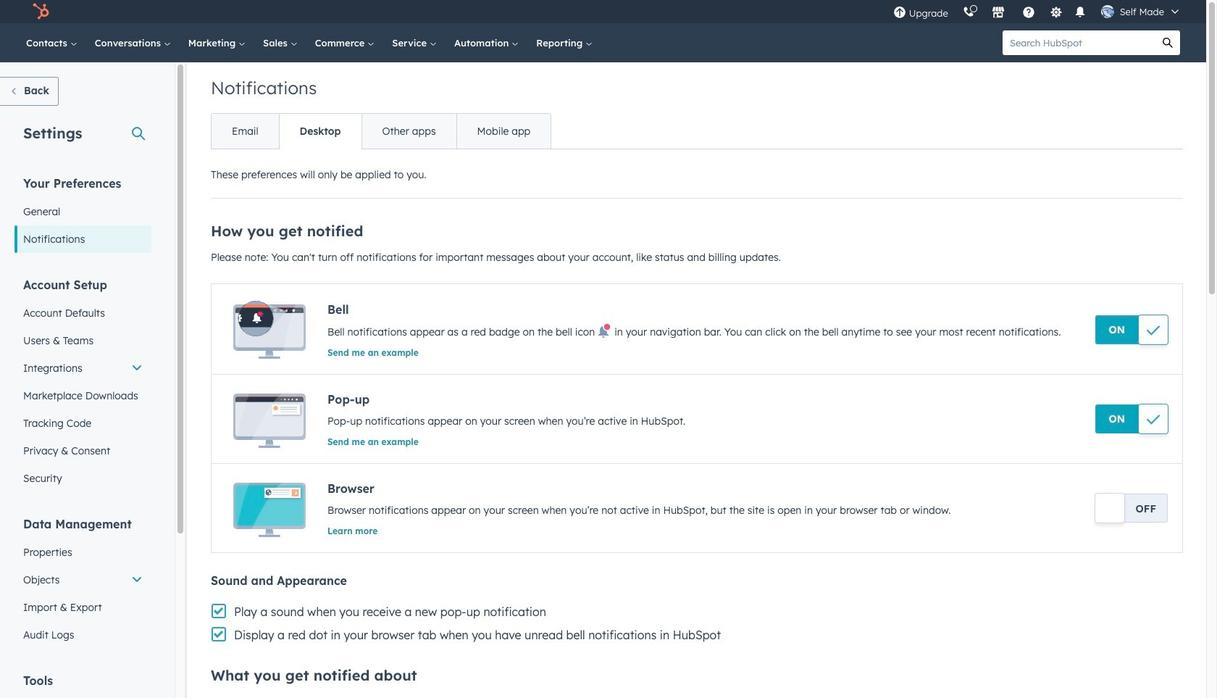 Task type: describe. For each thing, give the bounding box(es) containing it.
ruby anderson image
[[1102, 5, 1115, 18]]

Search HubSpot search field
[[1003, 30, 1156, 55]]

data management element
[[14, 516, 152, 649]]



Task type: vqa. For each thing, say whether or not it's contained in the screenshot.
Browse on Google fonts
no



Task type: locate. For each thing, give the bounding box(es) containing it.
menu
[[886, 0, 1190, 23]]

navigation
[[211, 113, 552, 149]]

your preferences element
[[14, 175, 152, 253]]

marketplaces image
[[992, 7, 1005, 20]]

account setup element
[[14, 277, 152, 492]]



